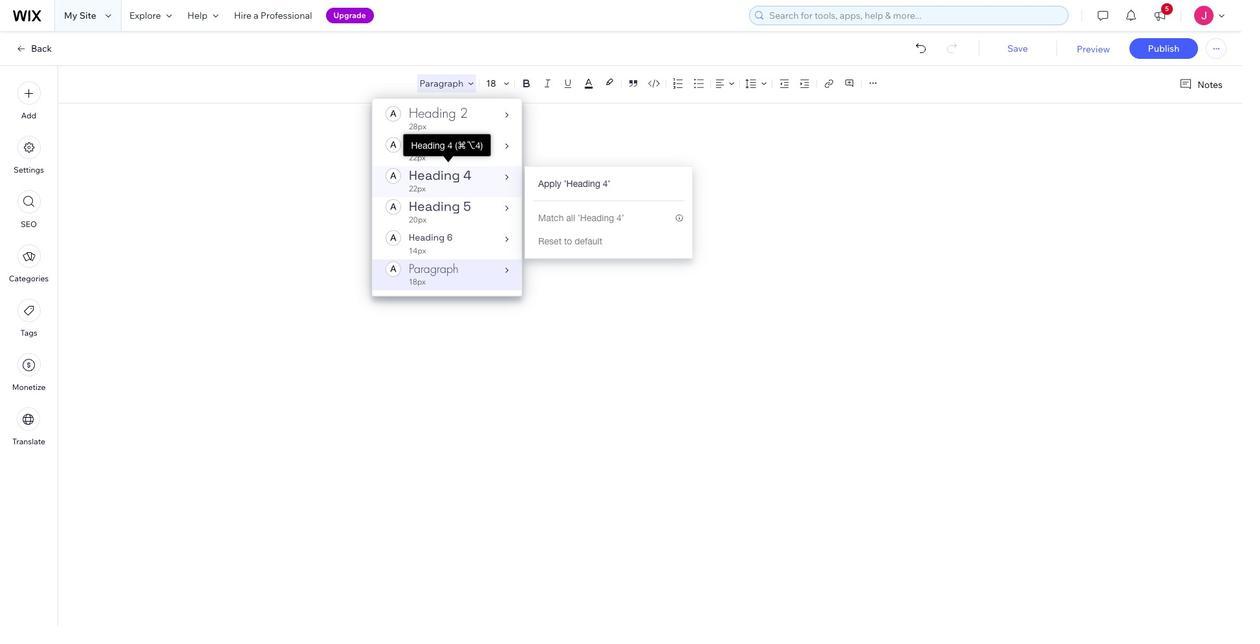 Task type: describe. For each thing, give the bounding box(es) containing it.
apply 'heading 4'
[[538, 179, 610, 189]]

09 icons / 05 xlarge48 / 07 arrow / 01 arrow right image for 2
[[505, 113, 508, 118]]

categories
[[9, 274, 49, 283]]

test test test test testx
[[410, 159, 508, 174]]

default
[[575, 236, 602, 246]]

1 vertical spatial 'heading
[[578, 213, 614, 223]]

5 inside button
[[1165, 5, 1169, 13]]

hire a professional link
[[226, 0, 320, 31]]

save
[[1007, 43, 1028, 54]]

6
[[447, 232, 453, 243]]

3 test from the left
[[468, 159, 484, 174]]

menu containing add
[[0, 74, 58, 454]]

09 icons / 05 xlarge48 / 07 arrow / 01 arrow right image for 3
[[505, 144, 508, 149]]

reset to default
[[538, 236, 602, 246]]

heading for heading 4
[[409, 167, 460, 184]]

group image for heading 3
[[386, 137, 401, 152]]

save button
[[992, 43, 1044, 54]]

site
[[79, 10, 96, 21]]

testx
[[487, 159, 508, 174]]

monetize
[[12, 382, 46, 392]]

heading 4
[[409, 167, 471, 184]]

14px
[[409, 246, 426, 256]]

3
[[460, 136, 468, 153]]

group image for heading 5
[[386, 199, 401, 214]]

09 icons / 05 xlarge48 / 07 arrow / 01 arrow right image for 6
[[505, 237, 508, 242]]

group image for heading 6
[[386, 230, 401, 246]]

a
[[254, 10, 258, 21]]

to
[[564, 236, 572, 246]]

heading for heading 3
[[409, 136, 456, 153]]

help
[[188, 10, 207, 21]]

settings button
[[14, 136, 44, 175]]

1 vertical spatial 5
[[463, 198, 471, 215]]

preview button
[[1077, 43, 1110, 55]]

upgrade
[[334, 10, 366, 20]]

5 button
[[1146, 0, 1174, 31]]

2
[[460, 105, 468, 122]]

test
[[410, 159, 427, 174]]

publish
[[1148, 43, 1180, 54]]

back button
[[16, 43, 52, 54]]

1 horizontal spatial 4'
[[617, 213, 624, 223]]

heading 6
[[409, 232, 453, 243]]

categories button
[[9, 245, 49, 283]]

Add a Catchy Title text field
[[410, 120, 875, 144]]

09 icons / 05 xlarge48 / 07 arrow / 01 arrow right image for 5
[[505, 206, 508, 211]]

notes
[[1198, 79, 1223, 90]]

0 vertical spatial 4'
[[603, 179, 610, 189]]

tags button
[[17, 299, 40, 338]]

notes button
[[1174, 76, 1227, 93]]

1 test from the left
[[431, 159, 446, 174]]

group image
[[386, 106, 401, 121]]

heading 5
[[409, 198, 471, 215]]

paragraph inside button
[[420, 78, 464, 89]]



Task type: locate. For each thing, give the bounding box(es) containing it.
paragraph up heading 2
[[420, 78, 464, 89]]

heading up heading 6
[[409, 198, 460, 215]]

'heading
[[564, 179, 600, 189], [578, 213, 614, 223]]

add
[[21, 111, 36, 120]]

heading for heading 2
[[409, 105, 456, 122]]

1 vertical spatial paragraph
[[409, 261, 459, 276]]

group image for paragraph
[[386, 261, 401, 277]]

all
[[566, 213, 575, 223]]

6 09 icons / 05 xlarge48 / 07 arrow / 01 arrow right image from the top
[[505, 268, 508, 273]]

back
[[31, 43, 52, 54]]

heading 2
[[409, 105, 468, 122]]

'heading right apply
[[564, 179, 600, 189]]

settings
[[14, 165, 44, 175]]

match all 'heading 4'
[[538, 213, 624, 223]]

3 heading from the top
[[409, 167, 460, 184]]

4' right all
[[617, 213, 624, 223]]

Font Size field
[[485, 77, 499, 90]]

3 09 icons / 05 xlarge48 / 07 arrow / 01 arrow right image from the top
[[505, 175, 508, 180]]

2 horizontal spatial test
[[468, 159, 484, 174]]

0 horizontal spatial 5
[[463, 198, 471, 215]]

seo
[[21, 219, 37, 229]]

translate button
[[12, 408, 45, 446]]

test left the "testx"
[[468, 159, 484, 174]]

1 group image from the top
[[386, 137, 401, 152]]

1 vertical spatial 22px
[[409, 184, 426, 193]]

test right test
[[431, 159, 446, 174]]

monetize button
[[12, 353, 46, 392]]

18px
[[409, 277, 426, 287]]

0 vertical spatial 5
[[1165, 5, 1169, 13]]

hire a professional
[[234, 10, 312, 21]]

5 heading from the top
[[409, 232, 445, 243]]

1 horizontal spatial 5
[[1165, 5, 1169, 13]]

2 group image from the top
[[386, 168, 401, 183]]

3 group image from the top
[[386, 199, 401, 214]]

22px for heading 4
[[409, 184, 426, 193]]

paragraph
[[420, 78, 464, 89], [409, 261, 459, 276]]

1 09 icons / 05 xlarge48 / 07 arrow / 01 arrow right image from the top
[[505, 113, 508, 118]]

match
[[538, 213, 564, 223]]

1 vertical spatial 4'
[[617, 213, 624, 223]]

0 vertical spatial 22px
[[409, 153, 426, 162]]

4 heading from the top
[[409, 198, 460, 215]]

reset
[[538, 236, 562, 246]]

1 horizontal spatial test
[[450, 159, 465, 174]]

preview
[[1077, 43, 1110, 55]]

1 heading from the top
[[409, 105, 456, 122]]

add button
[[17, 82, 40, 120]]

2 22px from the top
[[409, 184, 426, 193]]

my
[[64, 10, 77, 21]]

heading for heading 5
[[409, 198, 460, 215]]

tags
[[20, 328, 37, 338]]

22px
[[409, 153, 426, 162], [409, 184, 426, 193]]

heading down heading 3
[[409, 167, 460, 184]]

4 group image from the top
[[386, 230, 401, 246]]

0 horizontal spatial 4'
[[603, 179, 610, 189]]

5 up publish "button"
[[1165, 5, 1169, 13]]

22px down test
[[409, 184, 426, 193]]

0 vertical spatial paragraph
[[420, 78, 464, 89]]

09 icons / 05 xlarge48 / 07 arrow / 01 arrow right image
[[505, 113, 508, 118], [505, 144, 508, 149], [505, 175, 508, 180], [505, 206, 508, 211], [505, 237, 508, 242], [505, 268, 508, 273]]

0 horizontal spatial test
[[431, 159, 446, 174]]

heading up "14px"
[[409, 232, 445, 243]]

hire
[[234, 10, 252, 21]]

2 09 icons / 05 xlarge48 / 07 arrow / 01 arrow right image from the top
[[505, 144, 508, 149]]

4 09 icons / 05 xlarge48 / 07 arrow / 01 arrow right image from the top
[[505, 206, 508, 211]]

4'
[[603, 179, 610, 189], [617, 213, 624, 223]]

5 down 4
[[463, 198, 471, 215]]

my site
[[64, 10, 96, 21]]

heading down 28px
[[409, 136, 456, 153]]

seo button
[[17, 190, 40, 229]]

test
[[431, 159, 446, 174], [450, 159, 465, 174], [468, 159, 484, 174]]

heading for heading 6
[[409, 232, 445, 243]]

5 09 icons / 05 xlarge48 / 07 arrow / 01 arrow right image from the top
[[505, 237, 508, 242]]

professional
[[261, 10, 312, 21]]

5 group image from the top
[[386, 261, 401, 277]]

heading left 2
[[409, 105, 456, 122]]

2 heading from the top
[[409, 136, 456, 153]]

heading 3
[[409, 136, 468, 153]]

4' up match all 'heading 4'
[[603, 179, 610, 189]]

paragraph button
[[417, 74, 476, 93]]

'heading up default at the left top of page
[[578, 213, 614, 223]]

20px
[[409, 215, 427, 224]]

heading
[[409, 105, 456, 122], [409, 136, 456, 153], [409, 167, 460, 184], [409, 198, 460, 215], [409, 232, 445, 243]]

22px up heading 4
[[409, 153, 426, 162]]

test down 3 in the left top of the page
[[450, 159, 465, 174]]

Search for tools, apps, help & more... field
[[765, 6, 1064, 25]]

menu
[[0, 74, 58, 454]]

group image for heading 4
[[386, 168, 401, 183]]

4
[[463, 167, 471, 184]]

0 vertical spatial 'heading
[[564, 179, 600, 189]]

publish button
[[1130, 38, 1198, 59]]

1 22px from the top
[[409, 153, 426, 162]]

paragraph up 18px
[[409, 261, 459, 276]]

upgrade button
[[326, 8, 374, 23]]

group image
[[386, 137, 401, 152], [386, 168, 401, 183], [386, 199, 401, 214], [386, 230, 401, 246], [386, 261, 401, 277]]

apply
[[538, 179, 561, 189]]

explore
[[129, 10, 161, 21]]

09 icons / 05 xlarge48 / 07 arrow / 01 arrow right image for 4
[[505, 175, 508, 180]]

2 test from the left
[[450, 159, 465, 174]]

help button
[[180, 0, 226, 31]]

22px for heading 3
[[409, 153, 426, 162]]

translate
[[12, 437, 45, 446]]

28px
[[409, 122, 426, 131]]

5
[[1165, 5, 1169, 13], [463, 198, 471, 215]]



Task type: vqa. For each thing, say whether or not it's contained in the screenshot.
Mega Animated Cursor Effects 5.0
no



